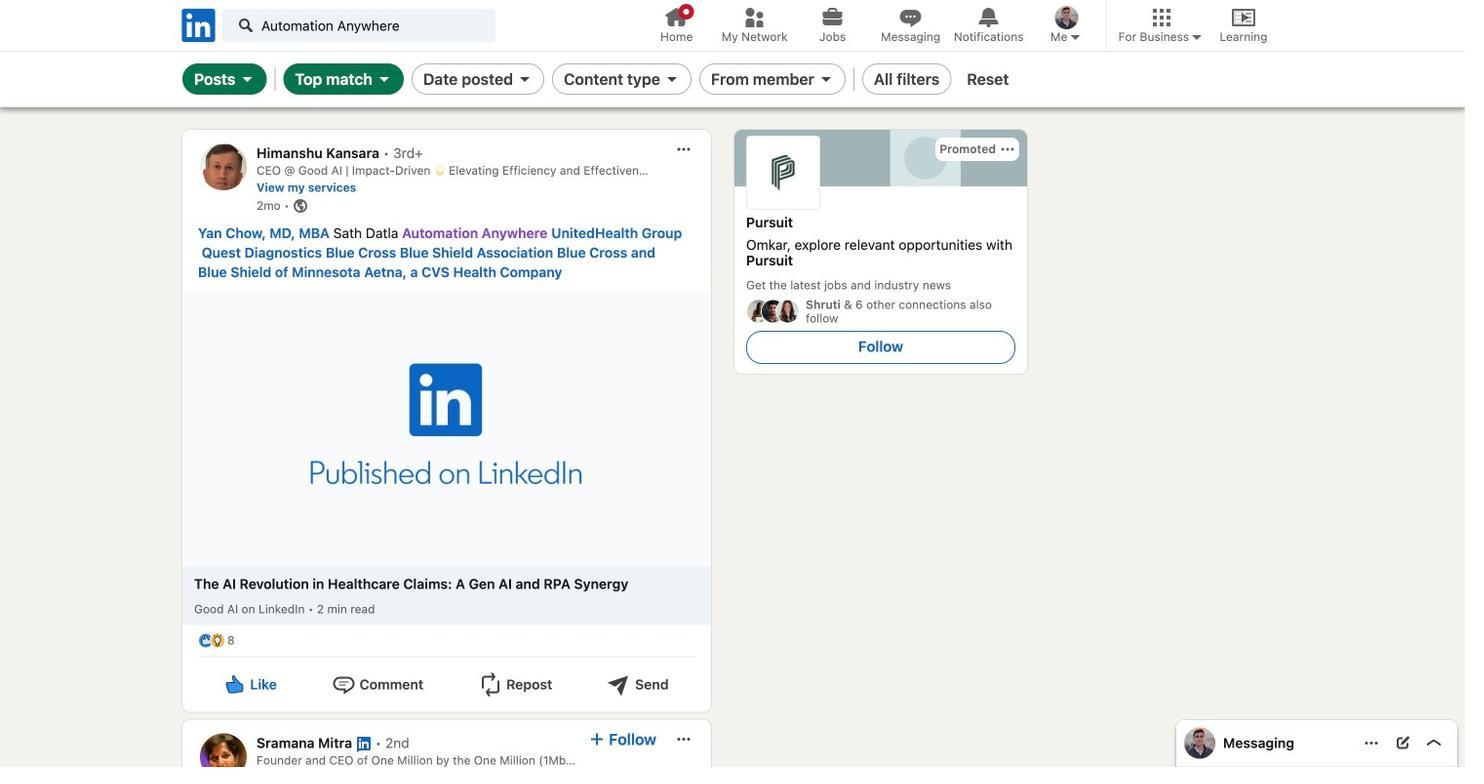 Task type: locate. For each thing, give the bounding box(es) containing it.
1 horizontal spatial like image
[[223, 673, 246, 696]]

from member filter. clicking this button displays all from member filter options. image
[[819, 71, 834, 87]]

0 horizontal spatial like image
[[198, 633, 214, 648]]

omkar savant image
[[1056, 6, 1079, 29]]

content type filter. clicking this button displays all content type filter options. image
[[664, 71, 680, 87]]

sramana mitra, graphic. image
[[200, 733, 247, 767]]

0 vertical spatial like image
[[198, 633, 214, 648]]

sort by filter. top match filter is currently applied. clicking this button displays all sort by filter options. image
[[377, 71, 392, 87]]

list
[[182, 130, 1428, 767]]

filter by: posts image
[[239, 71, 255, 87]]

insightful image
[[210, 633, 225, 648]]

Search text field
[[223, 9, 496, 42]]

for business image
[[1190, 29, 1205, 45]]

open control menu for post by himanshu kansara image
[[676, 142, 692, 157]]

small image
[[1068, 29, 1084, 45]]

himanshu kansara, graphic. image
[[200, 143, 247, 190]]

like image
[[198, 633, 214, 648], [223, 673, 246, 696]]

linkedin image
[[179, 5, 219, 45], [179, 5, 219, 45]]



Task type: vqa. For each thing, say whether or not it's contained in the screenshot.
like image
yes



Task type: describe. For each thing, give the bounding box(es) containing it.
1 vertical spatial like image
[[223, 673, 246, 696]]

date posted filter. clicking this button displays all date posted filter options. image
[[517, 71, 533, 87]]

open article: the ai revolution in healthcare claims: a gen ai and rpa synergy by good ai • 2 min read image
[[182, 290, 711, 566]]

omkar savant image
[[1185, 728, 1216, 759]]

open control menu for post by sramana mitra image
[[676, 731, 692, 747]]

open messenger dropdown menu image
[[1364, 735, 1380, 751]]



